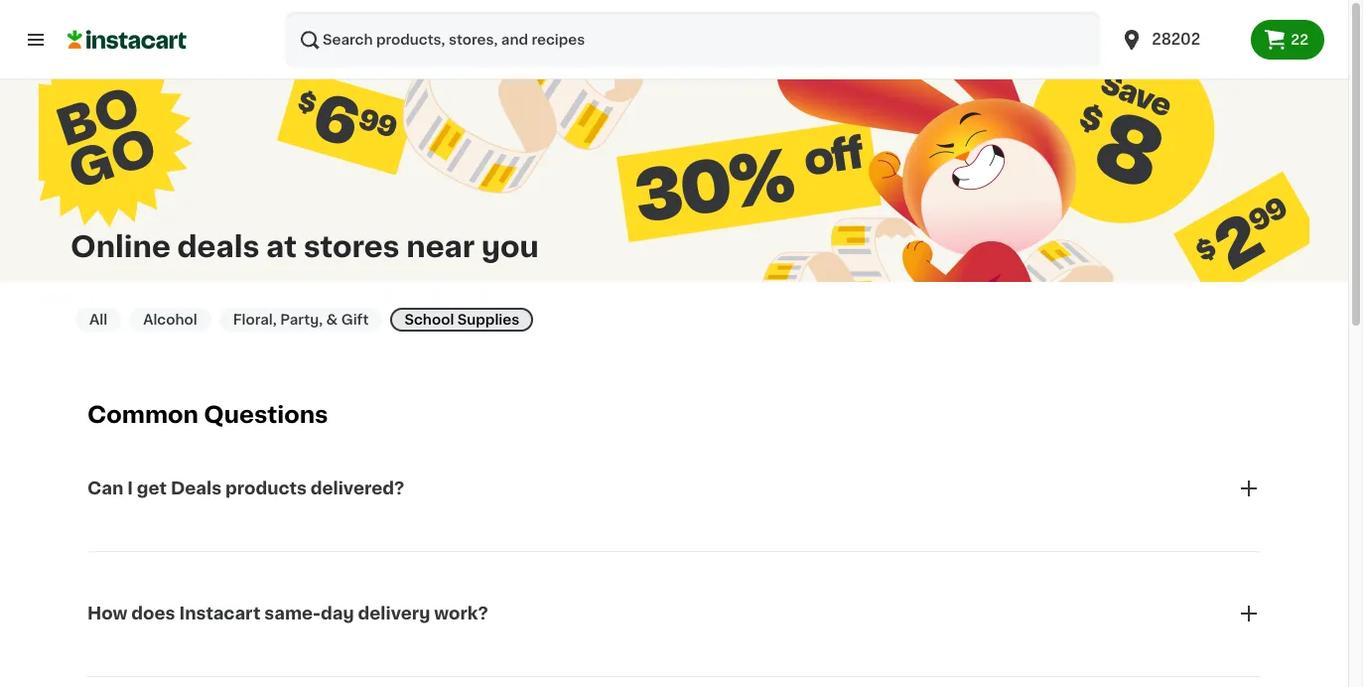 Task type: locate. For each thing, give the bounding box(es) containing it.
floral, party, & gift
[[233, 313, 369, 327]]

28202 button
[[1109, 12, 1252, 68]]

deals
[[171, 481, 222, 496]]

at
[[266, 232, 297, 261]]

common questions
[[87, 404, 328, 426]]

party,
[[280, 313, 323, 327]]

instacart logo image
[[68, 28, 187, 52]]

delivery
[[358, 606, 430, 622]]

floral,
[[233, 313, 277, 327]]

deals
[[177, 232, 260, 261]]

None search field
[[286, 12, 1101, 68]]

instacart
[[179, 606, 261, 622]]

school supplies link
[[391, 308, 534, 332]]

22 button
[[1252, 20, 1325, 60]]

same-
[[265, 606, 321, 622]]

online deals at stores near you
[[71, 232, 539, 261]]

can
[[87, 481, 123, 496]]

can i get deals products delivered? button
[[87, 453, 1261, 524]]

gift
[[341, 313, 369, 327]]

28202 button
[[1121, 12, 1240, 68]]

stores
[[304, 232, 400, 261]]

get
[[137, 481, 167, 496]]

floral, party, & gift link
[[219, 308, 383, 332]]

day
[[321, 606, 354, 622]]

school supplies
[[405, 313, 520, 327]]

school
[[405, 313, 454, 327]]



Task type: vqa. For each thing, say whether or not it's contained in the screenshot.
the snacks & candy
no



Task type: describe. For each thing, give the bounding box(es) containing it.
online deals at stores near you main content
[[0, 0, 1349, 687]]

questions
[[204, 404, 328, 426]]

how does instacart same-day delivery work? button
[[87, 578, 1261, 650]]

how does instacart same-day delivery work?
[[87, 606, 488, 622]]

alcohol
[[143, 313, 197, 327]]

products
[[226, 481, 307, 496]]

all
[[89, 313, 107, 327]]

can i get deals products delivered?
[[87, 481, 405, 496]]

delivered?
[[311, 481, 405, 496]]

22
[[1292, 33, 1309, 47]]

common
[[87, 404, 198, 426]]

you
[[482, 232, 539, 261]]

work?
[[434, 606, 488, 622]]

Search field
[[286, 12, 1101, 68]]

online
[[71, 232, 171, 261]]

does
[[131, 606, 175, 622]]

supplies
[[458, 313, 520, 327]]

near
[[407, 232, 475, 261]]

&
[[326, 313, 338, 327]]

alcohol link
[[129, 308, 211, 332]]

i
[[127, 481, 133, 496]]

28202
[[1152, 32, 1201, 47]]

all link
[[75, 308, 121, 332]]

how
[[87, 606, 128, 622]]



